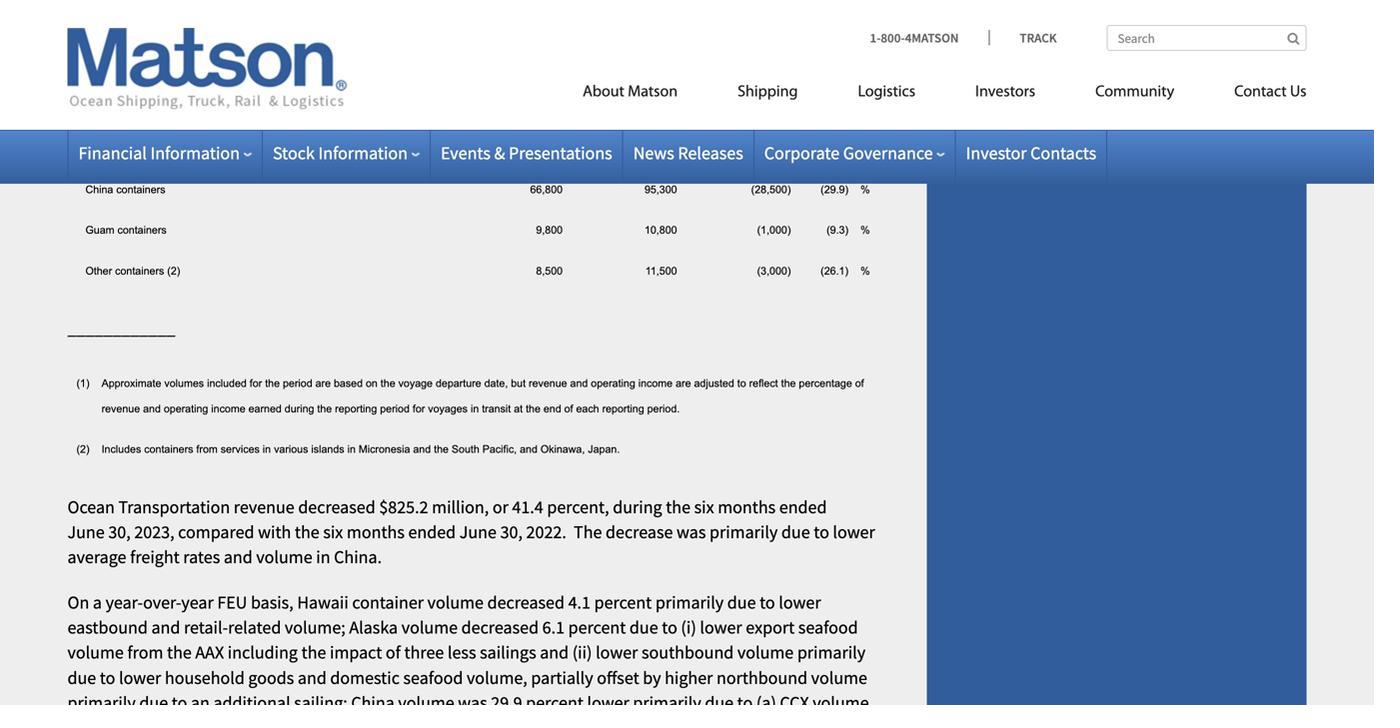 Task type: locate. For each thing, give the bounding box(es) containing it.
containers up automobiles
[[120, 62, 170, 74]]

0 horizontal spatial for
[[250, 378, 262, 390]]

june 30, up 'average'
[[67, 521, 131, 544]]

1 information from the left
[[150, 142, 240, 164]]

decreased inside container volume decreased 4.1 percent primarily due to lower eastbound and retail-related volume;
[[487, 592, 565, 614]]

the
[[265, 378, 280, 390], [381, 378, 396, 390], [781, 378, 796, 390], [317, 403, 332, 415], [526, 403, 541, 415], [434, 444, 449, 456], [666, 496, 691, 519], [295, 521, 320, 544], [167, 642, 192, 665], [302, 642, 326, 665]]

1 horizontal spatial period
[[380, 403, 410, 415]]

financial information link
[[78, 142, 252, 164]]

(ii)
[[573, 642, 592, 665]]

1 horizontal spatial (1)
[[392, 22, 405, 34]]

financial information
[[78, 142, 240, 164]]

news releases
[[633, 142, 744, 164]]

0 vertical spatial operating
[[591, 378, 636, 390]]

adjusted
[[694, 378, 735, 390]]

0 vertical spatial income
[[639, 378, 673, 390]]

0 vertical spatial revenue
[[529, 378, 567, 390]]

and up each
[[570, 378, 588, 390]]

1 horizontal spatial for
[[313, 22, 325, 34]]

hawaii for containers
[[85, 62, 117, 74]]

period down voyage
[[380, 403, 410, 415]]

0 vertical spatial alaska
[[85, 143, 117, 155]]

percentage
[[799, 378, 852, 390]]

% right (29.9)
[[861, 184, 870, 196]]

(2) left includes
[[76, 444, 90, 456]]

revenue up with
[[234, 496, 295, 519]]

revenue up end
[[529, 378, 567, 390]]

0 vertical spatial period
[[283, 378, 313, 390]]

automobiles
[[120, 103, 178, 115]]

shipping
[[738, 84, 798, 100]]

the left aax
[[167, 642, 192, 665]]

june 30, down or
[[460, 521, 523, 544]]

primarily down "eastbound"
[[67, 692, 136, 706]]

0 horizontal spatial ,
[[170, 521, 175, 544]]

in left transit
[[471, 403, 479, 415]]

matson image
[[67, 28, 347, 110]]

(3,000)
[[757, 265, 791, 277]]

% right (9.3) on the top right of the page
[[861, 225, 870, 237]]

the up earned
[[265, 378, 280, 390]]

based
[[334, 378, 363, 390]]

lower
[[833, 521, 875, 544], [779, 592, 821, 614], [700, 617, 742, 639], [596, 642, 638, 665], [119, 667, 161, 690]]

4 % from the top
[[861, 265, 870, 277]]

information
[[150, 142, 240, 164], [318, 142, 408, 164]]

decreased
[[298, 496, 376, 519], [487, 592, 565, 614], [461, 617, 539, 639]]

due inside container volume decreased 4.1 percent primarily due to lower eastbound and retail-related volume;
[[728, 592, 756, 614]]

1 vertical spatial (2)
[[76, 444, 90, 456]]

seafood right export
[[799, 617, 858, 639]]

2 vertical spatial of
[[386, 642, 401, 665]]

on
[[67, 592, 89, 614]]

in right islands
[[347, 444, 356, 456]]

1 vertical spatial seafood
[[403, 667, 463, 690]]

.
[[617, 444, 620, 456], [377, 546, 382, 569]]

, down transportation at the bottom of page
[[170, 521, 175, 544]]

1 horizontal spatial income
[[639, 378, 673, 390]]

. up 'container'
[[377, 546, 382, 569]]

retail-
[[184, 617, 228, 639]]

are
[[315, 378, 331, 390], [676, 378, 691, 390]]

alaska down 'container'
[[349, 617, 398, 639]]

seafood
[[799, 617, 858, 639], [403, 667, 463, 690]]

of right percentage
[[855, 378, 864, 390]]

2 june 30, from the left
[[460, 521, 523, 544]]

2 reporting from the left
[[602, 403, 644, 415]]

None search field
[[1107, 25, 1307, 51]]

volume up the three in the left bottom of the page
[[402, 617, 458, 639]]

of left the three in the left bottom of the page
[[386, 642, 401, 665]]

1 vertical spatial china
[[334, 546, 377, 569]]

1 vertical spatial income
[[211, 403, 246, 415]]

includes containers from services in various islands in micronesia and the south pacific , and okinawa, japan .
[[102, 444, 620, 456]]

1 horizontal spatial revenue
[[234, 496, 295, 519]]

income up period.
[[639, 378, 673, 390]]

hawaii automobiles
[[85, 103, 178, 115]]

0 vertical spatial ,
[[514, 444, 517, 456]]

1 vertical spatial of
[[564, 403, 573, 415]]

(feu),
[[244, 22, 276, 34]]

1 reporting from the left
[[335, 403, 377, 415]]

foot
[[146, 22, 164, 34]]

(26.1)
[[821, 265, 849, 277]]

revenue inside ocean transportation revenue decreased $825 .2 million, or 41.4 percent, during the six months ended june 30, 2023 , compared with the six months ended june 30, 2022
[[234, 496, 295, 519]]

(1) right the automobiles)
[[392, 22, 405, 34]]

china up 'container'
[[334, 546, 377, 569]]

(6.1)
[[827, 143, 849, 155]]

0 vertical spatial .
[[617, 444, 620, 456]]

0 horizontal spatial june 30,
[[67, 521, 131, 544]]

additional
[[213, 692, 291, 706]]

the right on at bottom
[[381, 378, 396, 390]]

1 horizontal spatial during
[[613, 496, 662, 519]]

1 horizontal spatial (2)
[[167, 265, 180, 277]]

1 vertical spatial from
[[127, 642, 163, 665]]

1 vertical spatial hawaii
[[85, 103, 117, 115]]

0 vertical spatial months
[[718, 496, 776, 519]]

alaska containers
[[85, 143, 170, 155]]

1 horizontal spatial china
[[334, 546, 377, 569]]

units
[[219, 22, 241, 34]]

hawaii
[[85, 62, 117, 74], [85, 103, 117, 115], [297, 592, 349, 614]]

% right (6.1)
[[861, 143, 870, 155]]

1 vertical spatial six
[[323, 521, 343, 544]]

six up china .
[[323, 521, 343, 544]]

the right 'at'
[[526, 403, 541, 415]]

2 information from the left
[[318, 142, 408, 164]]

china down financial
[[85, 184, 113, 196]]

95,300
[[645, 184, 677, 196]]

3 % from the top
[[861, 225, 870, 237]]

includes
[[102, 444, 141, 456]]

the up islands
[[317, 403, 332, 415]]

from
[[196, 444, 218, 456], [127, 642, 163, 665]]

micronesia
[[359, 444, 410, 456]]

1 horizontal spatial june 30,
[[460, 521, 523, 544]]

months
[[718, 496, 776, 519], [347, 521, 405, 544]]

was
[[677, 521, 706, 544]]

1 horizontal spatial are
[[676, 378, 691, 390]]

6.1 percent
[[542, 617, 626, 639]]

and down over-
[[151, 617, 180, 639]]

operating down volumes
[[164, 403, 208, 415]]

information for financial information
[[150, 142, 240, 164]]

aax
[[195, 642, 224, 665]]

% right '(26.1)'
[[861, 265, 870, 277]]

for down voyage
[[413, 403, 425, 415]]

information right the stock
[[318, 142, 408, 164]]

1 horizontal spatial seafood
[[799, 617, 858, 639]]

1 vertical spatial .
[[377, 546, 382, 569]]

(1) left approximate
[[76, 378, 90, 390]]

to
[[737, 378, 746, 390], [814, 521, 830, 544], [760, 592, 775, 614], [662, 617, 678, 639], [100, 667, 115, 690], [172, 692, 187, 706]]

containers down financial information
[[116, 184, 165, 196]]

containers down automobiles
[[120, 143, 170, 155]]

for up earned
[[250, 378, 262, 390]]

(forty-
[[115, 22, 146, 34]]

(2)
[[167, 265, 180, 277], [76, 444, 90, 456]]

for right except
[[313, 22, 325, 34]]

1 horizontal spatial operating
[[591, 378, 636, 390]]

reporting right each
[[602, 403, 644, 415]]

but
[[511, 378, 526, 390]]

in left china .
[[316, 546, 330, 569]]

1 % from the top
[[861, 143, 870, 155]]

0 vertical spatial (2)
[[167, 265, 180, 277]]

period
[[283, 378, 313, 390], [380, 403, 410, 415]]

1 horizontal spatial ,
[[514, 444, 517, 456]]

are left based
[[315, 378, 331, 390]]

services
[[221, 444, 260, 456]]

0 horizontal spatial period
[[283, 378, 313, 390]]

of
[[855, 378, 864, 390], [564, 403, 573, 415], [386, 642, 401, 665]]

0 horizontal spatial during
[[285, 403, 314, 415]]

china
[[85, 184, 113, 196], [334, 546, 377, 569]]

and
[[570, 378, 588, 390], [143, 403, 161, 415], [413, 444, 431, 456], [520, 444, 538, 456], [224, 546, 253, 569], [151, 617, 180, 639], [540, 642, 569, 665], [298, 667, 327, 690]]

2 vertical spatial decreased
[[461, 617, 539, 639]]

containers up other containers (2)
[[117, 225, 167, 237]]

on
[[366, 378, 378, 390]]

10,800
[[645, 225, 677, 237]]

0 vertical spatial of
[[855, 378, 864, 390]]

1-800-4matson
[[870, 29, 959, 46]]

0 horizontal spatial reporting
[[335, 403, 377, 415]]

releases
[[678, 142, 744, 164]]

&
[[494, 142, 505, 164]]

the right reflect
[[781, 378, 796, 390]]

feu
[[217, 592, 247, 614]]

alaska up china containers
[[85, 143, 117, 155]]

date,
[[484, 378, 508, 390]]

. right okinawa,
[[617, 444, 620, 456]]

1 vertical spatial ,
[[170, 521, 175, 544]]

information down automobiles
[[150, 142, 240, 164]]

during up decrease
[[613, 496, 662, 519]]

except
[[279, 22, 310, 34]]

0 horizontal spatial alaska
[[85, 143, 117, 155]]

0 horizontal spatial are
[[315, 378, 331, 390]]

volume up northbound
[[738, 642, 794, 665]]

from left services
[[196, 444, 218, 456]]

by
[[643, 667, 661, 690]]

us
[[1290, 84, 1307, 100]]

volume
[[76, 22, 112, 34]]

1 vertical spatial period
[[380, 403, 410, 415]]

income down the included in the left of the page
[[211, 403, 246, 415]]

investors
[[976, 84, 1036, 100]]

china for china containers
[[85, 184, 113, 196]]

1 vertical spatial operating
[[164, 403, 208, 415]]

1 horizontal spatial reporting
[[602, 403, 644, 415]]

export
[[746, 617, 795, 639]]

and right micronesia
[[413, 444, 431, 456]]

1 horizontal spatial alaska
[[349, 617, 398, 639]]

0 horizontal spatial from
[[127, 642, 163, 665]]

1 vertical spatial alaska
[[349, 617, 398, 639]]

0 horizontal spatial income
[[211, 403, 246, 415]]

1 vertical spatial ended
[[408, 521, 456, 544]]

of right end
[[564, 403, 573, 415]]

0 vertical spatial six
[[694, 496, 714, 519]]

containers for guam
[[117, 225, 167, 237]]

2 are from the left
[[676, 378, 691, 390]]

shipping link
[[708, 74, 828, 115]]

0 horizontal spatial .
[[377, 546, 382, 569]]

1 vertical spatial decreased
[[487, 592, 565, 614]]

0 vertical spatial during
[[285, 403, 314, 415]]

volume up "less"
[[428, 592, 484, 614]]

containers right includes
[[144, 444, 193, 456]]

(2) right other
[[167, 265, 180, 277]]

domestic
[[330, 667, 400, 690]]

volume inside container volume decreased 4.1 percent primarily due to lower eastbound and retail-related volume;
[[428, 592, 484, 614]]

reporting down based
[[335, 403, 377, 415]]

2 vertical spatial revenue
[[234, 496, 295, 519]]

1 vertical spatial revenue
[[102, 403, 140, 415]]

seafood down the three in the left bottom of the page
[[403, 667, 463, 690]]

primarily up northbound
[[798, 642, 866, 665]]

0 vertical spatial china
[[85, 184, 113, 196]]

, down 'at'
[[514, 444, 517, 456]]

and down compared
[[224, 546, 253, 569]]

1 horizontal spatial information
[[318, 142, 408, 164]]

0 horizontal spatial of
[[386, 642, 401, 665]]

are left adjusted
[[676, 378, 691, 390]]

six up was
[[694, 496, 714, 519]]

contact us
[[1235, 84, 1307, 100]]

hawaii up 'volume;'
[[297, 592, 349, 614]]

income
[[639, 378, 673, 390], [211, 403, 246, 415]]

and inside container volume decreased 4.1 percent primarily due to lower eastbound and retail-related volume;
[[151, 617, 180, 639]]

0 horizontal spatial china
[[85, 184, 113, 196]]

decrease
[[606, 521, 673, 544]]

in inside .  the decrease was primarily due to lower average freight rates and volume in
[[316, 546, 330, 569]]

0 horizontal spatial information
[[150, 142, 240, 164]]

top menu navigation
[[493, 74, 1307, 115]]

0 horizontal spatial revenue
[[102, 403, 140, 415]]

revenue
[[529, 378, 567, 390], [102, 403, 140, 415], [234, 496, 295, 519]]

hawaii up financial
[[85, 103, 117, 115]]

1 vertical spatial for
[[250, 378, 262, 390]]

1 vertical spatial (1)
[[76, 378, 90, 390]]

0 vertical spatial from
[[196, 444, 218, 456]]

and inside .  the decrease was primarily due to lower average freight rates and volume in
[[224, 546, 253, 569]]

primarily up the (i)
[[656, 592, 724, 614]]

(1)
[[392, 22, 405, 34], [76, 378, 90, 390]]

volumes
[[164, 378, 204, 390]]

1 vertical spatial during
[[613, 496, 662, 519]]

containers right other
[[115, 265, 164, 277]]

southbound
[[642, 642, 734, 665]]

2 horizontal spatial for
[[413, 403, 425, 415]]

0 vertical spatial (1)
[[392, 22, 405, 34]]

presentations
[[509, 142, 612, 164]]

operating up each
[[591, 378, 636, 390]]

contact us link
[[1205, 74, 1307, 115]]

1 are from the left
[[315, 378, 331, 390]]

1 june 30, from the left
[[67, 521, 131, 544]]

1 horizontal spatial ended
[[780, 496, 827, 519]]

2 % from the top
[[861, 184, 870, 196]]

from down "eastbound"
[[127, 642, 163, 665]]

0 horizontal spatial operating
[[164, 403, 208, 415]]

during right earned
[[285, 403, 314, 415]]

volume down with
[[256, 546, 313, 569]]

and down approximate
[[143, 403, 161, 415]]

with
[[258, 521, 291, 544]]

0 horizontal spatial six
[[323, 521, 343, 544]]

period left based
[[283, 378, 313, 390]]

1 vertical spatial months
[[347, 521, 405, 544]]

or
[[493, 496, 509, 519]]

primarily right was
[[710, 521, 778, 544]]

revenue down approximate
[[102, 403, 140, 415]]

container volume decreased 4.1 percent primarily due to lower eastbound and retail-related volume;
[[67, 592, 821, 639]]

lower inside .  the decrease was primarily due to lower average freight rates and volume in
[[833, 521, 875, 544]]

0 vertical spatial hawaii
[[85, 62, 117, 74]]

1-800-4matson link
[[870, 29, 989, 46]]

primarily inside container volume decreased 4.1 percent primarily due to lower eastbound and retail-related volume;
[[656, 592, 724, 614]]

japan
[[588, 444, 617, 456]]

alaska
[[85, 143, 117, 155], [349, 617, 398, 639]]

operating
[[591, 378, 636, 390], [164, 403, 208, 415]]

2023
[[134, 521, 170, 544]]

and up partially
[[540, 642, 569, 665]]

impact
[[330, 642, 382, 665]]

during
[[285, 403, 314, 415], [613, 496, 662, 519]]

hawaii down volume
[[85, 62, 117, 74]]

0 vertical spatial decreased
[[298, 496, 376, 519]]



Task type: vqa. For each thing, say whether or not it's contained in the screenshot.
Documents
no



Task type: describe. For each thing, give the bounding box(es) containing it.
volume (forty-foot equivalent units (feu), except for automobiles) (1)
[[76, 22, 405, 34]]

guam containers
[[85, 225, 167, 237]]

including
[[228, 642, 298, 665]]

0 vertical spatial ended
[[780, 496, 827, 519]]

and right pacific
[[520, 444, 538, 456]]

related
[[228, 617, 281, 639]]

voyages
[[428, 403, 468, 415]]

1-
[[870, 29, 881, 46]]

2 horizontal spatial revenue
[[529, 378, 567, 390]]

1 horizontal spatial six
[[694, 496, 714, 519]]

, inside ocean transportation revenue decreased $825 .2 million, or 41.4 percent, during the six months ended june 30, 2023 , compared with the six months ended june 30, 2022
[[170, 521, 175, 544]]

0 vertical spatial seafood
[[799, 617, 858, 639]]

containers for china
[[116, 184, 165, 196]]

hawaii containers
[[85, 62, 170, 74]]

during inside approximate volumes included for the period are based on the voyage departure date, but revenue and operating income are adjusted to reflect the percentage of revenue and operating income earned during the reporting period for voyages in transit at the end of each reporting period.
[[285, 403, 314, 415]]

800-
[[881, 29, 905, 46]]

china .
[[334, 546, 382, 569]]

each
[[576, 403, 599, 415]]

corporate governance
[[765, 142, 933, 164]]

transit
[[482, 403, 511, 415]]

basis,
[[251, 592, 294, 614]]

0 vertical spatial for
[[313, 22, 325, 34]]

container
[[352, 592, 424, 614]]

alaska for alaska containers
[[85, 143, 117, 155]]

over-
[[143, 592, 181, 614]]

northbound
[[717, 667, 808, 690]]

11,500
[[646, 265, 677, 277]]

reflect
[[749, 378, 778, 390]]

lower inside container volume decreased 4.1 percent primarily due to lower eastbound and retail-related volume;
[[779, 592, 821, 614]]

the down 'volume;'
[[302, 642, 326, 665]]

4matson
[[905, 29, 959, 46]]

less
[[448, 642, 476, 665]]

1 horizontal spatial .
[[617, 444, 620, 456]]

to inside container volume decreased 4.1 percent primarily due to lower eastbound and retail-related volume;
[[760, 592, 775, 614]]

ocean
[[67, 496, 115, 519]]

contacts
[[1031, 142, 1097, 164]]

1 horizontal spatial from
[[196, 444, 218, 456]]

household
[[165, 667, 245, 690]]

rates
[[183, 546, 220, 569]]

due inside .  the decrease was primarily due to lower average freight rates and volume in
[[782, 521, 810, 544]]

.2 million,
[[415, 496, 489, 519]]

volume;
[[285, 617, 346, 639]]

2022
[[526, 521, 562, 544]]

volume right northbound
[[811, 667, 868, 690]]

year
[[181, 592, 214, 614]]

investors link
[[946, 74, 1066, 115]]

financial
[[78, 142, 147, 164]]

ocean transportation revenue decreased $825 .2 million, or 41.4 percent, during the six months ended june 30, 2023 , compared with the six months ended june 30, 2022
[[67, 496, 827, 544]]

in left various
[[263, 444, 271, 456]]

9,800
[[536, 225, 563, 237]]

(2,600)
[[757, 143, 791, 155]]

1 horizontal spatial of
[[564, 403, 573, 415]]

compared
[[178, 521, 254, 544]]

contact
[[1235, 84, 1287, 100]]

included
[[207, 378, 247, 390]]

china for china .
[[334, 546, 377, 569]]

0 horizontal spatial (2)
[[76, 444, 90, 456]]

1 horizontal spatial months
[[718, 496, 776, 519]]

corporate
[[765, 142, 840, 164]]

42,900
[[645, 143, 677, 155]]

community
[[1096, 84, 1175, 100]]

information for stock information
[[318, 142, 408, 164]]

decreased inside volume decreased 6.1 percent due to (i) lower export seafood volume from the aax including the impact of three less sailings and (ii) lower southbound volume primarily due to lower household goods and domestic seafood volume, partially offset by higher northbound volume primarily due to an additional sailing;
[[461, 617, 539, 639]]

islands
[[311, 444, 344, 456]]

other
[[85, 265, 112, 277]]

goods
[[248, 667, 294, 690]]

stock
[[273, 142, 315, 164]]

departure
[[436, 378, 481, 390]]

the left south on the left of the page
[[434, 444, 449, 456]]

to inside .  the decrease was primarily due to lower average freight rates and volume in
[[814, 521, 830, 544]]

higher
[[665, 667, 713, 690]]

2 vertical spatial hawaii
[[297, 592, 349, 614]]

matson
[[628, 84, 678, 100]]

containers for alaska
[[120, 143, 170, 155]]

automobiles)
[[328, 22, 389, 34]]

events & presentations
[[441, 142, 612, 164]]

the
[[574, 521, 602, 544]]

investor contacts link
[[966, 142, 1097, 164]]

in inside approximate volumes included for the period are based on the voyage departure date, but revenue and operating income are adjusted to reflect the percentage of revenue and operating income earned during the reporting period for voyages in transit at the end of each reporting period.
[[471, 403, 479, 415]]

from inside volume decreased 6.1 percent due to (i) lower export seafood volume from the aax including the impact of three less sailings and (ii) lower southbound volume primarily due to lower household goods and domestic seafood volume, partially offset by higher northbound volume primarily due to an additional sailing;
[[127, 642, 163, 665]]

containers for hawaii
[[120, 62, 170, 74]]

the right with
[[295, 521, 320, 544]]

the up was
[[666, 496, 691, 519]]

governance
[[844, 142, 933, 164]]

hawaii for automobiles
[[85, 103, 117, 115]]

0 horizontal spatial months
[[347, 521, 405, 544]]

corporate governance link
[[765, 142, 945, 164]]

sailing;
[[294, 692, 348, 706]]

about matson
[[583, 84, 678, 100]]

and up the sailing;
[[298, 667, 327, 690]]

various
[[274, 444, 308, 456]]

(i)
[[681, 617, 697, 639]]

events
[[441, 142, 491, 164]]

partially
[[531, 667, 593, 690]]

okinawa,
[[541, 444, 585, 456]]

(28,500)
[[751, 184, 791, 196]]

volume,
[[467, 667, 528, 690]]

Search search field
[[1107, 25, 1307, 51]]

$825
[[379, 496, 415, 519]]

china containers
[[85, 184, 165, 196]]

a
[[93, 592, 102, 614]]

stock information link
[[273, 142, 420, 164]]

2 horizontal spatial of
[[855, 378, 864, 390]]

to inside approximate volumes included for the period are based on the voyage departure date, but revenue and operating income are adjusted to reflect the percentage of revenue and operating income earned during the reporting period for voyages in transit at the end of each reporting period.
[[737, 378, 746, 390]]

alaska for alaska
[[349, 617, 398, 639]]

end
[[544, 403, 561, 415]]

an
[[191, 692, 210, 706]]

primarily inside .  the decrease was primarily due to lower average freight rates and volume in
[[710, 521, 778, 544]]

during inside ocean transportation revenue decreased $825 .2 million, or 41.4 percent, during the six months ended june 30, 2023 , compared with the six months ended june 30, 2022
[[613, 496, 662, 519]]

pacific
[[483, 444, 514, 456]]

____________
[[67, 318, 175, 340]]

decreased inside ocean transportation revenue decreased $825 .2 million, or 41.4 percent, during the six months ended june 30, 2023 , compared with the six months ended june 30, 2022
[[298, 496, 376, 519]]

events & presentations link
[[441, 142, 612, 164]]

volume inside .  the decrease was primarily due to lower average freight rates and volume in
[[256, 546, 313, 569]]

66,800
[[530, 184, 563, 196]]

approximate volumes included for the period are based on the voyage departure date, but revenue and operating income are adjusted to reflect the percentage of revenue and operating income earned during the reporting period for voyages in transit at the end of each reporting period.
[[102, 378, 864, 415]]

volume down "eastbound"
[[67, 642, 124, 665]]

search image
[[1288, 32, 1300, 45]]

south
[[452, 444, 480, 456]]

sailings
[[480, 642, 536, 665]]

0 horizontal spatial (1)
[[76, 378, 90, 390]]

0 horizontal spatial seafood
[[403, 667, 463, 690]]

(1,000)
[[757, 225, 791, 237]]

2 vertical spatial for
[[413, 403, 425, 415]]

volume decreased 6.1 percent due to (i) lower export seafood volume from the aax including the impact of three less sailings and (ii) lower southbound volume primarily due to lower household goods and domestic seafood volume, partially offset by higher northbound volume primarily due to an additional sailing;
[[67, 617, 868, 706]]

0 horizontal spatial ended
[[408, 521, 456, 544]]

of inside volume decreased 6.1 percent due to (i) lower export seafood volume from the aax including the impact of three less sailings and (ii) lower southbound volume primarily due to lower household goods and domestic seafood volume, partially offset by higher northbound volume primarily due to an additional sailing;
[[386, 642, 401, 665]]

year-
[[106, 592, 143, 614]]

track
[[1020, 29, 1057, 46]]



